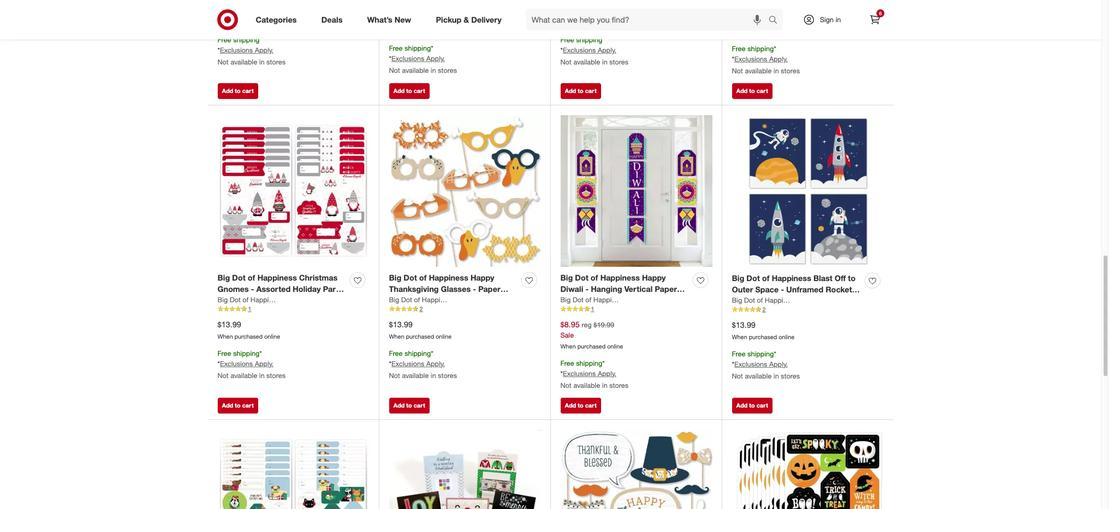 Task type: describe. For each thing, give the bounding box(es) containing it.
to
[[281, 296, 289, 306]]

big dot of happiness happy thanksgiving glasses - paper card stock fall harvest party photo booth props kit - 10 count
[[389, 273, 515, 317]]

reg
[[582, 321, 592, 329]]

big dot of happiness christmas gnomes - assorted holiday party gift tag labels - to and from stickers - 12 sheets - 120 stickers
[[218, 273, 346, 317]]

1 link for when purchased online
[[218, 305, 369, 314]]

big inside big dot of happiness christmas gnomes - assorted holiday party gift tag labels - to and from stickers - 12 sheets - 120 stickers
[[218, 273, 230, 283]]

props
[[438, 307, 461, 317]]

harvest
[[448, 296, 477, 306]]

- left to
[[276, 296, 279, 306]]

labels
[[249, 296, 273, 306]]

fall
[[433, 296, 446, 306]]

12
[[256, 307, 264, 317]]

paper
[[478, 285, 501, 294]]

purchased inside the $8.95 reg $19.99 sale when purchased online
[[578, 343, 606, 350]]

1 for when purchased online
[[248, 306, 251, 313]]

new
[[395, 15, 411, 24]]

dot inside big dot of happiness happy thanksgiving glasses - paper card stock fall harvest party photo booth props kit - 10 count
[[404, 273, 417, 283]]

christmas
[[299, 273, 338, 283]]

of inside big dot of happiness christmas gnomes - assorted holiday party gift tag labels - to and from stickers - 12 sheets - 120 stickers
[[248, 273, 255, 283]]

- up labels
[[251, 285, 254, 294]]

pickup & delivery
[[436, 15, 502, 24]]

$8.95 reg $19.99 sale when purchased online
[[561, 320, 623, 350]]

stock
[[409, 296, 431, 306]]

search
[[764, 16, 788, 25]]

sheets
[[267, 307, 292, 317]]

- down happy
[[473, 285, 476, 294]]

sign in link
[[795, 9, 857, 31]]

glasses
[[441, 285, 471, 294]]

tag
[[233, 296, 246, 306]]

holiday
[[293, 285, 321, 294]]

$8.95
[[561, 320, 580, 330]]

categories link
[[247, 9, 309, 31]]

happy
[[471, 273, 495, 283]]

party inside big dot of happiness happy thanksgiving glasses - paper card stock fall harvest party photo booth props kit - 10 count
[[480, 296, 500, 306]]

1 for sale
[[591, 306, 594, 313]]

sign in
[[820, 15, 841, 24]]

card
[[389, 296, 407, 306]]

thanksgiving
[[389, 285, 439, 294]]

big inside big dot of happiness happy thanksgiving glasses - paper card stock fall harvest party photo booth props kit - 10 count
[[389, 273, 402, 283]]

happiness inside big dot of happiness happy thanksgiving glasses - paper card stock fall harvest party photo booth props kit - 10 count
[[429, 273, 468, 283]]

- left '12'
[[250, 307, 253, 317]]



Task type: vqa. For each thing, say whether or not it's contained in the screenshot.
Big Dot of Happiness Happy Thanksgiving Glasses - Paper Card Stock Fall Harvest Party Photo Booth Props Kit - 10 Count link
yes



Task type: locate. For each thing, give the bounding box(es) containing it.
big dot of happiness happy diwali - hanging vertical paper door banners - festival of lights party wall decoration kit - indoor door decor image
[[561, 115, 712, 267], [561, 115, 712, 267]]

1 link
[[218, 305, 369, 314], [561, 305, 712, 314]]

deals
[[321, 15, 343, 24]]

exclusions
[[220, 46, 253, 54], [563, 46, 596, 54], [392, 54, 425, 63], [735, 55, 768, 63], [220, 360, 253, 368], [392, 360, 425, 368], [735, 360, 768, 369], [563, 370, 596, 378]]

big dot of happiness happy thanksgiving glasses - paper card stock fall harvest party photo booth props kit - 10 count image
[[389, 115, 541, 267], [389, 115, 541, 267]]

0 vertical spatial party
[[323, 285, 343, 294]]

What can we help you find? suggestions appear below search field
[[526, 9, 771, 31]]

big dot of happiness christmas gnomes - assorted holiday party gift tag labels - to and from stickers - 12 sheets - 120 stickers link
[[218, 273, 346, 317]]

dot inside big dot of happiness christmas gnomes - assorted holiday party gift tag labels - to and from stickers - 12 sheets - 120 stickers
[[232, 273, 246, 283]]

of inside big dot of happiness happy thanksgiving glasses - paper card stock fall harvest party photo booth props kit - 10 count
[[419, 273, 427, 283]]

big dot of happiness jack-o'-lantern halloween - kids halloween party favor sticker set - 12 sheets - 120 stickers image
[[732, 430, 884, 510], [732, 430, 884, 510]]

1 vertical spatial party
[[480, 296, 500, 306]]

what's new link
[[359, 9, 424, 31]]

2 stickers from the left
[[315, 307, 346, 317]]

apply.
[[255, 46, 273, 54], [598, 46, 616, 54], [426, 54, 445, 63], [769, 55, 788, 63], [255, 360, 273, 368], [426, 360, 445, 368], [769, 360, 788, 369], [598, 370, 616, 378]]

$13.99 when purchased online
[[218, 6, 280, 27], [561, 6, 623, 27], [218, 320, 280, 341], [389, 320, 452, 341], [732, 320, 795, 341]]

online inside the $8.95 reg $19.99 sale when purchased online
[[607, 343, 623, 350]]

add to cart
[[222, 87, 254, 95], [394, 87, 425, 95], [565, 87, 597, 95], [737, 87, 768, 95], [222, 402, 254, 410], [394, 402, 425, 410], [565, 402, 597, 410], [737, 402, 768, 410]]

1
[[248, 306, 251, 313], [591, 306, 594, 313]]

online
[[264, 19, 280, 27], [607, 19, 623, 27], [779, 28, 795, 36], [264, 333, 280, 341], [436, 333, 452, 341], [779, 334, 795, 341], [607, 343, 623, 350]]

stores
[[267, 58, 286, 66], [610, 58, 629, 66], [438, 66, 457, 74], [781, 67, 800, 75], [267, 371, 286, 380], [438, 371, 457, 380], [781, 372, 800, 380], [610, 381, 629, 390]]

when inside the $8.95 reg $19.99 sale when purchased online
[[561, 343, 576, 350]]

1 1 from the left
[[248, 306, 251, 313]]

available
[[231, 58, 257, 66], [574, 58, 600, 66], [402, 66, 429, 74], [745, 67, 772, 75], [231, 371, 257, 380], [402, 371, 429, 380], [745, 372, 772, 380], [574, 381, 600, 390]]

party down paper
[[480, 296, 500, 306]]

0 horizontal spatial 2
[[420, 306, 423, 313]]

2 1 from the left
[[591, 306, 594, 313]]

big dot of happiness link
[[218, 295, 283, 305], [389, 295, 455, 305], [561, 295, 626, 305], [732, 296, 798, 306]]

sign
[[820, 15, 834, 24]]

categories
[[256, 15, 297, 24]]

cart
[[242, 87, 254, 95], [414, 87, 425, 95], [585, 87, 597, 95], [757, 87, 768, 95], [242, 402, 254, 410], [414, 402, 425, 410], [585, 402, 597, 410], [757, 402, 768, 410]]

photo
[[389, 307, 411, 317]]

big dot of happiness christmas gnomes - assorted holiday party gift tag labels - to and from stickers - 12 sheets - 120 stickers image
[[218, 115, 369, 267], [218, 115, 369, 267]]

-
[[251, 285, 254, 294], [473, 285, 476, 294], [276, 296, 279, 306], [250, 307, 253, 317], [295, 307, 298, 317], [475, 307, 479, 317]]

6
[[879, 10, 882, 16]]

assorted
[[256, 285, 291, 294]]

$19.99
[[594, 321, 614, 329]]

1 horizontal spatial 2
[[763, 306, 766, 314]]

party down christmas
[[323, 285, 343, 294]]

what's new
[[367, 15, 411, 24]]

2 1 link from the left
[[561, 305, 712, 314]]

happiness inside big dot of happiness christmas gnomes - assorted holiday party gift tag labels - to and from stickers - 12 sheets - 120 stickers
[[257, 273, 297, 283]]

gift
[[218, 296, 231, 306]]

1 horizontal spatial 1 link
[[561, 305, 712, 314]]

from
[[308, 296, 327, 306]]

shipping
[[233, 35, 260, 44], [576, 35, 603, 44], [405, 44, 431, 52], [748, 44, 774, 53], [233, 349, 260, 358], [405, 349, 431, 358], [748, 350, 774, 358], [576, 359, 603, 368]]

big dot of happiness blast off to outer space - unframed rocket ship nursery and kids room linen paper wall art - set of 4 - artisms - 8 x 10 inches image
[[732, 115, 884, 268], [732, 115, 884, 268]]

party inside big dot of happiness christmas gnomes - assorted holiday party gift tag labels - to and from stickers - 12 sheets - 120 stickers
[[323, 285, 343, 294]]

0 horizontal spatial party
[[323, 285, 343, 294]]

1 link for sale
[[561, 305, 712, 314]]

1 up reg
[[591, 306, 594, 313]]

2
[[420, 306, 423, 313], [763, 306, 766, 314]]

big dot of happiness
[[218, 296, 283, 304], [389, 296, 455, 304], [561, 296, 626, 304], [732, 296, 798, 305]]

exclusions apply. link
[[220, 46, 273, 54], [563, 46, 616, 54], [392, 54, 445, 63], [735, 55, 788, 63], [220, 360, 273, 368], [392, 360, 445, 368], [735, 360, 788, 369], [563, 370, 616, 378]]

big
[[218, 273, 230, 283], [389, 273, 402, 283], [218, 296, 228, 304], [389, 296, 399, 304], [561, 296, 571, 304], [732, 296, 742, 305]]

party
[[323, 285, 343, 294], [480, 296, 500, 306]]

stickers down tag
[[218, 307, 248, 317]]

*
[[260, 35, 262, 44], [603, 35, 605, 44], [431, 44, 433, 52], [774, 44, 777, 53], [218, 46, 220, 54], [561, 46, 563, 54], [389, 54, 392, 63], [732, 55, 735, 63], [260, 349, 262, 358], [431, 349, 433, 358], [774, 350, 777, 358], [603, 359, 605, 368], [218, 360, 220, 368], [389, 360, 392, 368], [732, 360, 735, 369], [561, 370, 563, 378]]

1 horizontal spatial 2 link
[[732, 306, 884, 314]]

1 1 link from the left
[[218, 305, 369, 314]]

sale
[[561, 331, 574, 340]]

gnomes
[[218, 285, 249, 294]]

stickers down from
[[315, 307, 346, 317]]

pickup & delivery link
[[428, 9, 514, 31]]

happiness
[[257, 273, 297, 283], [429, 273, 468, 283], [251, 296, 283, 304], [422, 296, 455, 304], [594, 296, 626, 304], [765, 296, 798, 305]]

1 stickers from the left
[[218, 307, 248, 317]]

1 horizontal spatial 1
[[591, 306, 594, 313]]

10
[[481, 307, 490, 317]]

in
[[836, 15, 841, 24], [259, 58, 265, 66], [602, 58, 608, 66], [431, 66, 436, 74], [774, 67, 779, 75], [259, 371, 265, 380], [431, 371, 436, 380], [774, 372, 779, 380], [602, 381, 608, 390]]

big dot of happiness happy thanksgiving glasses - paper card stock fall harvest party photo booth props kit - 10 count link
[[389, 273, 518, 317]]

and
[[292, 296, 306, 306]]

0 horizontal spatial 1
[[248, 306, 251, 313]]

to
[[235, 87, 241, 95], [406, 87, 412, 95], [578, 87, 584, 95], [749, 87, 755, 95], [235, 402, 241, 410], [406, 402, 412, 410], [578, 402, 584, 410], [749, 402, 755, 410]]

6 link
[[864, 9, 886, 31]]

1 left '12'
[[248, 306, 251, 313]]

of
[[248, 273, 255, 283], [419, 273, 427, 283], [243, 296, 249, 304], [414, 296, 420, 304], [586, 296, 592, 304], [757, 296, 763, 305]]

120
[[300, 307, 313, 317]]

0 horizontal spatial stickers
[[218, 307, 248, 317]]

0 horizontal spatial 2 link
[[389, 305, 541, 314]]

free shipping * * exclusions apply. not available in stores
[[218, 35, 286, 66], [561, 35, 629, 66], [389, 44, 457, 74], [732, 44, 800, 75], [218, 349, 286, 380], [389, 349, 457, 380], [732, 350, 800, 380], [561, 359, 629, 390]]

1 horizontal spatial stickers
[[315, 307, 346, 317]]

$13.99
[[218, 6, 241, 16], [561, 6, 584, 16], [218, 320, 241, 330], [389, 320, 413, 330], [732, 320, 756, 330]]

add to cart button
[[218, 84, 258, 99], [389, 84, 430, 99], [561, 84, 601, 99], [732, 84, 773, 99], [218, 398, 258, 414], [389, 398, 430, 414], [561, 398, 601, 414], [732, 398, 773, 414]]

booth
[[414, 307, 436, 317]]

when
[[218, 19, 233, 27], [561, 19, 576, 27], [732, 28, 748, 36], [218, 333, 233, 341], [389, 333, 404, 341], [732, 334, 748, 341], [561, 343, 576, 350]]

1 horizontal spatial party
[[480, 296, 500, 306]]

pickup
[[436, 15, 462, 24]]

what's
[[367, 15, 393, 24]]

0 horizontal spatial 1 link
[[218, 305, 369, 314]]

- left 10
[[475, 307, 479, 317]]

big dot of happiness assorted holiday cards - christmas money and gift card holders - set of 8 image
[[389, 430, 541, 510], [389, 430, 541, 510]]

not
[[218, 58, 229, 66], [561, 58, 572, 66], [389, 66, 400, 74], [732, 67, 743, 75], [218, 371, 229, 380], [389, 371, 400, 380], [732, 372, 743, 380], [561, 381, 572, 390]]

stickers
[[218, 307, 248, 317], [315, 307, 346, 317]]

&
[[464, 15, 469, 24]]

search button
[[764, 9, 788, 33]]

$36.99
[[389, 15, 413, 24]]

big dot of happiness christmas pets - assorted cats and dogs holiday party gift tag labels - to and from stickers - 12 sheets - 120 stickers image
[[218, 430, 369, 510], [218, 430, 369, 510]]

- left 120
[[295, 307, 298, 317]]

2 link
[[389, 305, 541, 314], [732, 306, 884, 314]]

when purchased online
[[732, 28, 795, 36]]

deals link
[[313, 9, 355, 31]]

delivery
[[471, 15, 502, 24]]

big dot of happiness happy thanksgiving - fall harvest party photo booth props kit - 20 count image
[[561, 430, 712, 510], [561, 430, 712, 510]]

free
[[218, 35, 231, 44], [561, 35, 574, 44], [389, 44, 403, 52], [732, 44, 746, 53], [218, 349, 231, 358], [389, 349, 403, 358], [732, 350, 746, 358], [561, 359, 574, 368]]

dot
[[232, 273, 246, 283], [404, 273, 417, 283], [230, 296, 241, 304], [401, 296, 412, 304], [573, 296, 584, 304], [744, 296, 755, 305]]

add
[[222, 87, 233, 95], [394, 87, 405, 95], [565, 87, 576, 95], [737, 87, 748, 95], [222, 402, 233, 410], [394, 402, 405, 410], [565, 402, 576, 410], [737, 402, 748, 410]]

purchased
[[235, 19, 263, 27], [578, 19, 606, 27], [749, 28, 777, 36], [235, 333, 263, 341], [406, 333, 434, 341], [749, 334, 777, 341], [578, 343, 606, 350]]

count
[[492, 307, 515, 317]]

kit
[[463, 307, 473, 317]]



